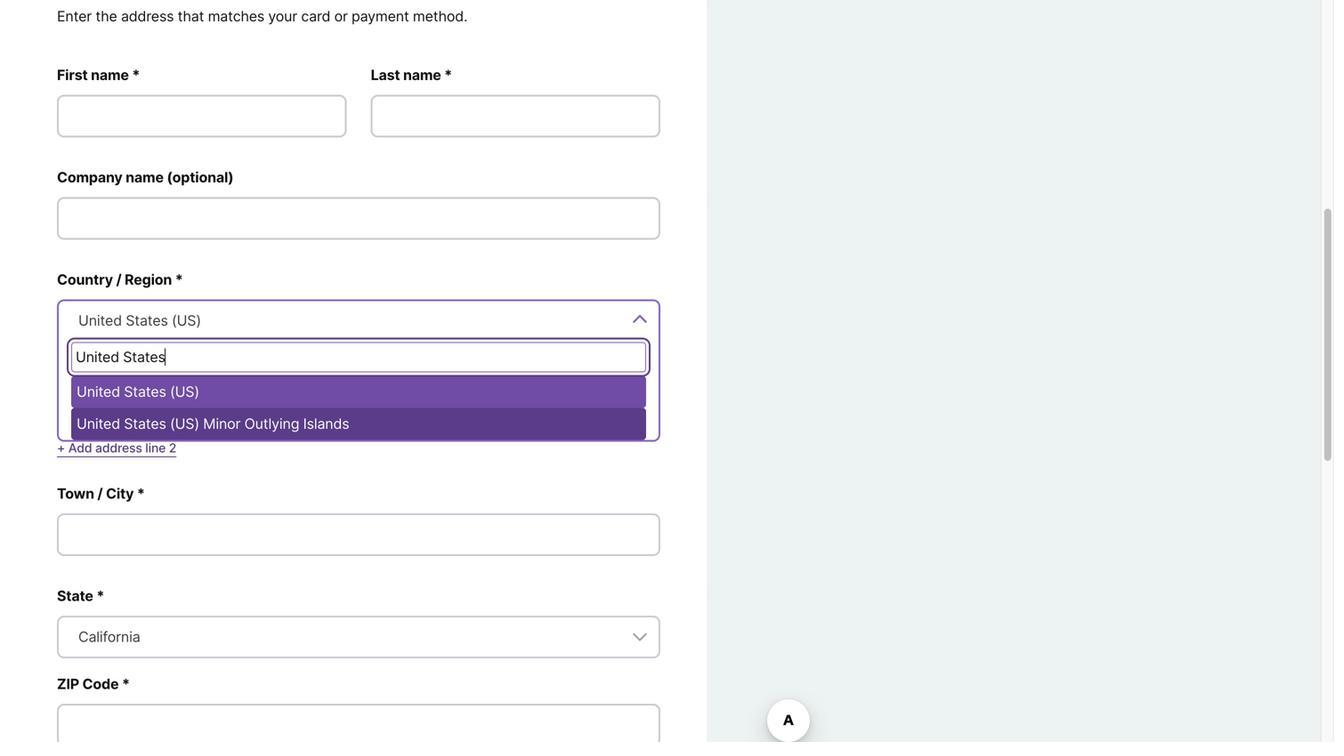 Task type: vqa. For each thing, say whether or not it's contained in the screenshot.
Enter
yes



Task type: locate. For each thing, give the bounding box(es) containing it.
enter
[[57, 8, 92, 25]]

united states (us) minor outlying islands
[[77, 415, 349, 433]]

2 vertical spatial (us)
[[170, 415, 199, 433]]

states down 'region'
[[126, 312, 168, 329]]

None text field
[[371, 95, 661, 138], [71, 342, 646, 373], [57, 704, 661, 743], [371, 95, 661, 138], [71, 342, 646, 373], [57, 704, 661, 743]]

city
[[106, 485, 134, 503]]

1 vertical spatial /
[[97, 485, 103, 503]]

None text field
[[57, 95, 347, 138], [57, 197, 661, 240], [57, 514, 661, 557], [57, 95, 347, 138], [57, 197, 661, 240], [57, 514, 661, 557]]

0 vertical spatial united states (us)
[[78, 312, 201, 329]]

/ left 'city'
[[97, 485, 103, 503]]

+ add address line 2
[[57, 441, 177, 456]]

* right 'region'
[[175, 271, 183, 288]]

payment
[[352, 8, 409, 25]]

united up add
[[77, 415, 120, 433]]

(us) down 'region'
[[172, 312, 201, 329]]

(us) for "united states (us) minor outlying islands" option
[[170, 415, 199, 433]]

2 vertical spatial states
[[124, 415, 166, 433]]

*
[[132, 66, 140, 84], [444, 66, 452, 84], [175, 271, 183, 288], [160, 359, 168, 377], [137, 485, 145, 503], [96, 588, 104, 605], [122, 676, 130, 693]]

minor
[[203, 415, 241, 433]]

name right company
[[126, 169, 164, 186]]

united states (us) for united states (us) option
[[77, 383, 199, 401]]

* right first
[[132, 66, 140, 84]]

zip code *
[[57, 676, 130, 693]]

(us) up united states (us) minor outlying islands
[[170, 383, 199, 401]]

0 vertical spatial states
[[126, 312, 168, 329]]

(us) up 2
[[170, 415, 199, 433]]

united states (us) inside option
[[77, 383, 199, 401]]

0 vertical spatial united
[[78, 312, 122, 329]]

1 vertical spatial united states (us)
[[77, 383, 199, 401]]

address right street
[[102, 359, 157, 377]]

united inside text box
[[78, 312, 122, 329]]

street
[[57, 359, 99, 377]]

/ for region
[[116, 271, 122, 288]]

1 vertical spatial states
[[124, 383, 166, 401]]

company name (optional)
[[57, 169, 234, 186]]

* up united states (us) minor outlying islands
[[160, 359, 168, 377]]

states for "united states (us) minor outlying islands" option
[[124, 415, 166, 433]]

united for "united states (us) minor outlying islands" option
[[77, 415, 120, 433]]

address inside button
[[95, 441, 142, 456]]

(optional)
[[167, 169, 234, 186]]

2 vertical spatial address
[[95, 441, 142, 456]]

address
[[121, 8, 174, 25], [102, 359, 157, 377], [95, 441, 142, 456]]

name for company
[[126, 169, 164, 186]]

states for united states (us) option
[[124, 383, 166, 401]]

name
[[91, 66, 129, 84], [403, 66, 441, 84], [126, 169, 164, 186]]

united
[[78, 312, 122, 329], [77, 383, 120, 401], [77, 415, 120, 433]]

address right "the"
[[121, 8, 174, 25]]

0 horizontal spatial /
[[97, 485, 103, 503]]

(us)
[[172, 312, 201, 329], [170, 383, 199, 401], [170, 415, 199, 433]]

states down street address *
[[124, 383, 166, 401]]

united states (us)
[[78, 312, 201, 329], [77, 383, 199, 401]]

+ add address line 2 button
[[57, 438, 177, 459]]

address left line at the bottom left of the page
[[95, 441, 142, 456]]

united states (us) down street address *
[[77, 383, 199, 401]]

the
[[96, 8, 117, 25]]

1 vertical spatial united
[[77, 383, 120, 401]]

united down street address *
[[77, 383, 120, 401]]

states up line at the bottom left of the page
[[124, 415, 166, 433]]

/ left 'region'
[[116, 271, 122, 288]]

1 horizontal spatial /
[[116, 271, 122, 288]]

states
[[126, 312, 168, 329], [124, 383, 166, 401], [124, 415, 166, 433]]

/
[[116, 271, 122, 288], [97, 485, 103, 503]]

/ for city
[[97, 485, 103, 503]]

address for that
[[121, 8, 174, 25]]

country / region *
[[57, 271, 183, 288]]

state
[[57, 588, 93, 605]]

United States (US) text field
[[71, 310, 646, 332]]

0 vertical spatial address
[[121, 8, 174, 25]]

united states (us) inside text box
[[78, 312, 201, 329]]

states inside text box
[[126, 312, 168, 329]]

2 vertical spatial united
[[77, 415, 120, 433]]

1 vertical spatial (us)
[[170, 383, 199, 401]]

State field
[[57, 616, 661, 659]]

united states (us) down 'region'
[[78, 312, 201, 329]]

name right last
[[403, 66, 441, 84]]

0 vertical spatial /
[[116, 271, 122, 288]]

town
[[57, 485, 94, 503]]

* right 'city'
[[137, 485, 145, 503]]

0 vertical spatial (us)
[[172, 312, 201, 329]]

(us) inside text box
[[172, 312, 201, 329]]

united down country
[[78, 312, 122, 329]]

list box
[[59, 376, 659, 440]]

last name *
[[371, 66, 452, 84]]

name right first
[[91, 66, 129, 84]]

united states (us) minor outlying islands option
[[71, 408, 646, 440]]



Task type: describe. For each thing, give the bounding box(es) containing it.
add
[[68, 441, 92, 456]]

card
[[301, 8, 331, 25]]

California text field
[[71, 627, 646, 648]]

states for united states (us) text box
[[126, 312, 168, 329]]

united for united states (us) option
[[77, 383, 120, 401]]

company
[[57, 169, 123, 186]]

* right state
[[96, 588, 104, 605]]

country
[[57, 271, 113, 288]]

2
[[169, 441, 177, 456]]

town / city *
[[57, 485, 145, 503]]

first name *
[[57, 66, 140, 84]]

line
[[145, 441, 166, 456]]

your
[[268, 8, 297, 25]]

address for line
[[95, 441, 142, 456]]

united states (us) for united states (us) text box
[[78, 312, 201, 329]]

code
[[82, 676, 119, 693]]

united for united states (us) text box
[[78, 312, 122, 329]]

* down method.
[[444, 66, 452, 84]]

name for last
[[403, 66, 441, 84]]

(us) for united states (us) option
[[170, 383, 199, 401]]

enter the address that matches your card or payment method.
[[57, 8, 468, 25]]

House number and street name text field
[[57, 388, 661, 431]]

region
[[125, 271, 172, 288]]

state *
[[57, 588, 104, 605]]

list box containing united states (us)
[[59, 376, 659, 440]]

name for first
[[91, 66, 129, 84]]

method.
[[413, 8, 468, 25]]

* right the code
[[122, 676, 130, 693]]

(us) for united states (us) text box
[[172, 312, 201, 329]]

california
[[78, 629, 140, 646]]

outlying
[[245, 415, 299, 433]]

first
[[57, 66, 88, 84]]

that
[[178, 8, 204, 25]]

matches
[[208, 8, 265, 25]]

+
[[57, 441, 65, 456]]

1 vertical spatial address
[[102, 359, 157, 377]]

last
[[371, 66, 400, 84]]

or
[[334, 8, 348, 25]]

Country / Region field
[[57, 300, 661, 342]]

zip
[[57, 676, 79, 693]]

islands
[[303, 415, 349, 433]]

street address *
[[57, 359, 168, 377]]

united states (us) option
[[71, 376, 646, 408]]



